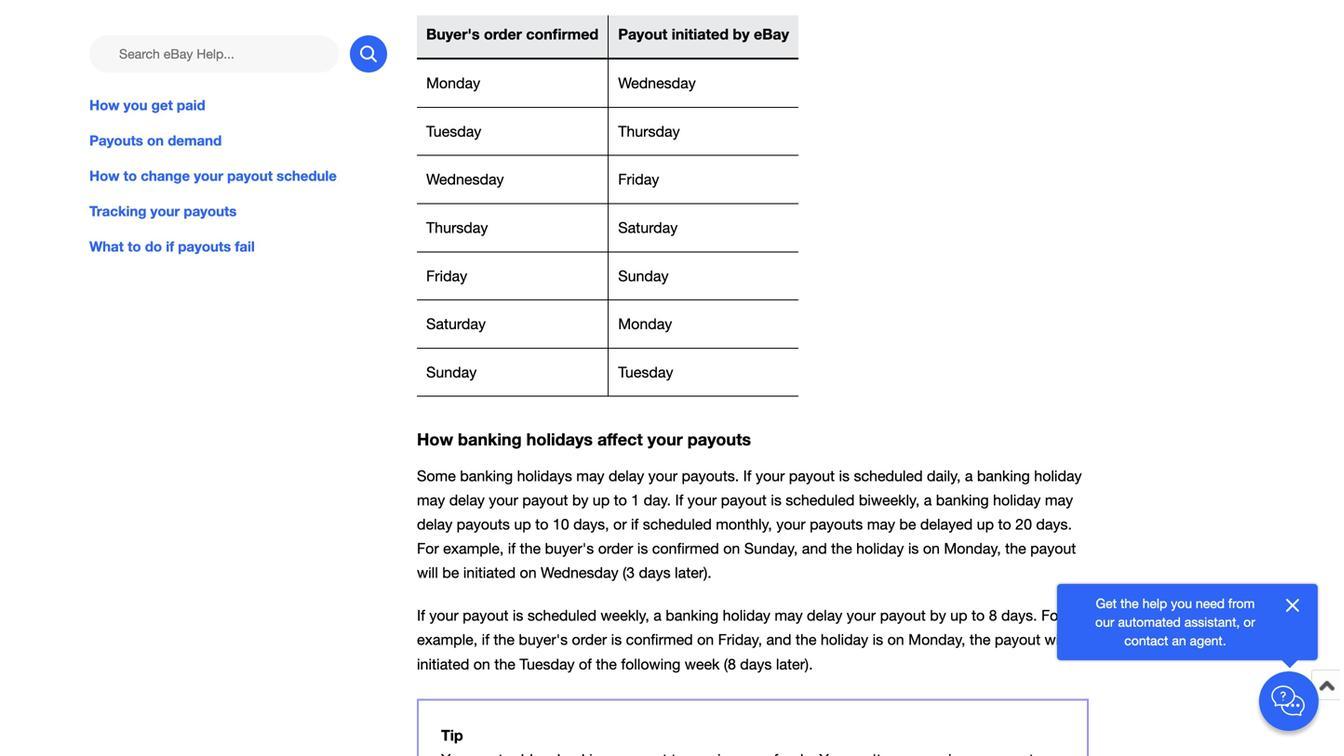 Task type: describe. For each thing, give the bounding box(es) containing it.
0 vertical spatial initiated
[[672, 25, 729, 43]]

our
[[1095, 615, 1114, 630]]

1 vertical spatial saturday
[[426, 316, 486, 333]]

do
[[145, 238, 162, 255]]

what to do if payouts fail link
[[89, 237, 387, 257]]

example, inside 'if your payout is scheduled weekly, a banking holiday may delay your payout by up to 8 days. for example, if the buyer's order is confirmed on friday, and the holiday is on monday, the payout will be initiated on the tuesday of the following week (8 days later).'
[[417, 632, 478, 649]]

if your payout is scheduled weekly, a banking holiday may delay your payout by up to 8 days. for example, if the buyer's order is confirmed on friday, and the holiday is on monday, the payout will be initiated on the tuesday of the following week (8 days later).
[[417, 607, 1087, 673]]

how banking holidays affect your payouts
[[417, 430, 751, 450]]

payouts down how to change your payout schedule
[[184, 203, 237, 220]]

some
[[417, 467, 456, 485]]

friday,
[[718, 632, 762, 649]]

how for how you get paid
[[89, 97, 120, 114]]

0 vertical spatial be
[[899, 516, 916, 533]]

10
[[553, 516, 569, 533]]

0 vertical spatial wednesday
[[618, 75, 696, 92]]

may inside 'if your payout is scheduled weekly, a banking holiday may delay your payout by up to 8 days. for example, if the buyer's order is confirmed on friday, and the holiday is on monday, the payout will be initiated on the tuesday of the following week (8 days later).'
[[775, 607, 803, 625]]

or inside some banking holidays may delay your payouts. if your payout is scheduled daily, a banking holiday may delay your payout by up to 1 day. if your payout is scheduled biweekly, a banking holiday may delay payouts up to 10 days, or if scheduled monthly, your payouts may be delayed up to 20 days. for example, if the buyer's order is confirmed on sunday, and the holiday is on monday, the payout will be initiated on wednesday (3 days later).
[[613, 516, 627, 533]]

tracking your payouts
[[89, 203, 237, 220]]

days,
[[573, 516, 609, 533]]

example, inside some banking holidays may delay your payouts. if your payout is scheduled daily, a banking holiday may delay your payout by up to 1 day. if your payout is scheduled biweekly, a banking holiday may delay payouts up to 10 days, or if scheduled monthly, your payouts may be delayed up to 20 days. for example, if the buyer's order is confirmed on sunday, and the holiday is on monday, the payout will be initiated on wednesday (3 days later).
[[443, 540, 504, 557]]

1 vertical spatial a
[[924, 492, 932, 509]]

0 horizontal spatial be
[[442, 564, 459, 582]]

you inside get the help you need from our automated assistant, or contact an agent.
[[1171, 596, 1192, 611]]

week
[[685, 656, 720, 673]]

0 horizontal spatial tuesday
[[426, 123, 481, 140]]

holidays for affect
[[526, 430, 593, 450]]

payout
[[618, 25, 668, 43]]

fail
[[235, 238, 255, 255]]

confirmed inside 'if your payout is scheduled weekly, a banking holiday may delay your payout by up to 8 days. for example, if the buyer's order is confirmed on friday, and the holiday is on monday, the payout will be initiated on the tuesday of the following week (8 days later).'
[[626, 632, 693, 649]]

will inside some banking holidays may delay your payouts. if your payout is scheduled daily, a banking holiday may delay your payout by up to 1 day. if your payout is scheduled biweekly, a banking holiday may delay payouts up to 10 days, or if scheduled monthly, your payouts may be delayed up to 20 days. for example, if the buyer's order is confirmed on sunday, and the holiday is on monday, the payout will be initiated on wednesday (3 days later).
[[417, 564, 438, 582]]

get
[[1096, 596, 1117, 611]]

20
[[1015, 516, 1032, 533]]

to left 'change'
[[123, 168, 137, 184]]

to left 20
[[998, 516, 1011, 533]]

daily,
[[927, 467, 961, 485]]

later). inside some banking holidays may delay your payouts. if your payout is scheduled daily, a banking holiday may delay your payout by up to 1 day. if your payout is scheduled biweekly, a banking holiday may delay payouts up to 10 days, or if scheduled monthly, your payouts may be delayed up to 20 days. for example, if the buyer's order is confirmed on sunday, and the holiday is on monday, the payout will be initiated on wednesday (3 days later).
[[675, 564, 712, 582]]

schedule
[[277, 168, 337, 184]]

and inside some banking holidays may delay your payouts. if your payout is scheduled daily, a banking holiday may delay your payout by up to 1 day. if your payout is scheduled biweekly, a banking holiday may delay payouts up to 10 days, or if scheduled monthly, your payouts may be delayed up to 20 days. for example, if the buyer's order is confirmed on sunday, and the holiday is on monday, the payout will be initiated on wednesday (3 days later).
[[802, 540, 827, 557]]

to inside 'if your payout is scheduled weekly, a banking holiday may delay your payout by up to 8 days. for example, if the buyer's order is confirmed on friday, and the holiday is on monday, the payout will be initiated on the tuesday of the following week (8 days later).'
[[972, 607, 985, 625]]

following
[[621, 656, 681, 673]]

tracking
[[89, 203, 146, 220]]

delay inside 'if your payout is scheduled weekly, a banking holiday may delay your payout by up to 8 days. for example, if the buyer's order is confirmed on friday, and the holiday is on monday, the payout will be initiated on the tuesday of the following week (8 days later).'
[[807, 607, 842, 625]]

be inside 'if your payout is scheduled weekly, a banking holiday may delay your payout by up to 8 days. for example, if the buyer's order is confirmed on friday, and the holiday is on monday, the payout will be initiated on the tuesday of the following week (8 days later).'
[[1070, 632, 1087, 649]]

0 vertical spatial if
[[743, 467, 751, 485]]

how for how to change your payout schedule
[[89, 168, 120, 184]]

to left 10
[[535, 516, 548, 533]]

tuesday inside 'if your payout is scheduled weekly, a banking holiday may delay your payout by up to 8 days. for example, if the buyer's order is confirmed on friday, and the holiday is on monday, the payout will be initiated on the tuesday of the following week (8 days later).'
[[520, 656, 575, 673]]

how for how banking holidays affect your payouts
[[417, 430, 453, 450]]

payout initiated by ebay
[[618, 25, 789, 43]]

0 vertical spatial monday
[[426, 75, 480, 92]]

confirmed inside some banking holidays may delay your payouts. if your payout is scheduled daily, a banking holiday may delay your payout by up to 1 day. if your payout is scheduled biweekly, a banking holiday may delay payouts up to 10 days, or if scheduled monthly, your payouts may be delayed up to 20 days. for example, if the buyer's order is confirmed on sunday, and the holiday is on monday, the payout will be initiated on wednesday (3 days later).
[[652, 540, 719, 557]]

initiated inside 'if your payout is scheduled weekly, a banking holiday may delay your payout by up to 8 days. for example, if the buyer's order is confirmed on friday, and the holiday is on monday, the payout will be initiated on the tuesday of the following week (8 days later).'
[[417, 656, 469, 673]]

or inside get the help you need from our automated assistant, or contact an agent.
[[1244, 615, 1255, 630]]

what
[[89, 238, 124, 255]]

how to change your payout schedule
[[89, 168, 337, 184]]

help
[[1142, 596, 1167, 611]]

if inside 'if your payout is scheduled weekly, a banking holiday may delay your payout by up to 8 days. for example, if the buyer's order is confirmed on friday, and the holiday is on monday, the payout will be initiated on the tuesday of the following week (8 days later).'
[[482, 632, 489, 649]]

get the help you need from our automated assistant, or contact an agent.
[[1095, 596, 1255, 649]]

agent.
[[1190, 633, 1226, 649]]

by inside some banking holidays may delay your payouts. if your payout is scheduled daily, a banking holiday may delay your payout by up to 1 day. if your payout is scheduled biweekly, a banking holiday may delay payouts up to 10 days, or if scheduled monthly, your payouts may be delayed up to 20 days. for example, if the buyer's order is confirmed on sunday, and the holiday is on monday, the payout will be initiated on wednesday (3 days later).
[[572, 492, 588, 509]]

1 vertical spatial wednesday
[[426, 171, 504, 188]]

8
[[989, 607, 997, 625]]

1 horizontal spatial if
[[675, 492, 683, 509]]

payouts
[[89, 132, 143, 149]]

buyer's order confirmed
[[426, 25, 599, 43]]

Search eBay Help... text field
[[89, 35, 339, 73]]

if inside what to do if payouts fail link
[[166, 238, 174, 255]]

assistant,
[[1184, 615, 1240, 630]]

tracking your payouts link
[[89, 201, 387, 222]]

1 horizontal spatial friday
[[618, 171, 659, 188]]

holidays for may
[[517, 467, 572, 485]]

from
[[1228, 596, 1255, 611]]

days. inside some banking holidays may delay your payouts. if your payout is scheduled daily, a banking holiday may delay your payout by up to 1 day. if your payout is scheduled biweekly, a banking holiday may delay payouts up to 10 days, or if scheduled monthly, your payouts may be delayed up to 20 days. for example, if the buyer's order is confirmed on sunday, and the holiday is on monday, the payout will be initiated on wednesday (3 days later).
[[1036, 516, 1072, 533]]

for inside 'if your payout is scheduled weekly, a banking holiday may delay your payout by up to 8 days. for example, if the buyer's order is confirmed on friday, and the holiday is on monday, the payout will be initiated on the tuesday of the following week (8 days later).'
[[1041, 607, 1063, 625]]

payouts left 10
[[457, 516, 510, 533]]

1 day.
[[631, 492, 671, 509]]

to left 1 day.
[[614, 492, 627, 509]]

contact
[[1124, 633, 1168, 649]]

0 horizontal spatial you
[[123, 97, 148, 114]]

payouts up payouts.
[[688, 430, 751, 450]]

up left 10
[[514, 516, 531, 533]]



Task type: vqa. For each thing, say whether or not it's contained in the screenshot.


Task type: locate. For each thing, give the bounding box(es) containing it.
1 horizontal spatial will
[[1045, 632, 1066, 649]]

2 vertical spatial by
[[930, 607, 946, 625]]

holiday
[[1034, 467, 1082, 485], [993, 492, 1041, 509], [856, 540, 904, 557], [723, 607, 770, 625], [821, 632, 868, 649]]

wednesday inside some banking holidays may delay your payouts. if your payout is scheduled daily, a banking holiday may delay your payout by up to 1 day. if your payout is scheduled biweekly, a banking holiday may delay payouts up to 10 days, or if scheduled monthly, your payouts may be delayed up to 20 days. for example, if the buyer's order is confirmed on sunday, and the holiday is on monday, the payout will be initiated on wednesday (3 days later).
[[541, 564, 618, 582]]

0 horizontal spatial if
[[417, 607, 425, 625]]

tip
[[441, 727, 463, 744]]

2 horizontal spatial if
[[743, 467, 751, 485]]

up inside 'if your payout is scheduled weekly, a banking holiday may delay your payout by up to 8 days. for example, if the buyer's order is confirmed on friday, and the holiday is on monday, the payout will be initiated on the tuesday of the following week (8 days later).'
[[950, 607, 967, 625]]

some banking holidays may delay your payouts. if your payout is scheduled daily, a banking holiday may delay your payout by up to 1 day. if your payout is scheduled biweekly, a banking holiday may delay payouts up to 10 days, or if scheduled monthly, your payouts may be delayed up to 20 days. for example, if the buyer's order is confirmed on sunday, and the holiday is on monday, the payout will be initiated on wednesday (3 days later).
[[417, 467, 1082, 582]]

2 vertical spatial how
[[417, 430, 453, 450]]

may
[[576, 467, 604, 485], [417, 492, 445, 509], [1045, 492, 1073, 509], [867, 516, 895, 533], [775, 607, 803, 625]]

wednesday
[[618, 75, 696, 92], [426, 171, 504, 188], [541, 564, 618, 582]]

by inside 'if your payout is scheduled weekly, a banking holiday may delay your payout by up to 8 days. for example, if the buyer's order is confirmed on friday, and the holiday is on monday, the payout will be initiated on the tuesday of the following week (8 days later).'
[[930, 607, 946, 625]]

0 vertical spatial later).
[[675, 564, 712, 582]]

a right daily,
[[965, 467, 973, 485]]

1 vertical spatial tuesday
[[618, 364, 673, 381]]

0 vertical spatial will
[[417, 564, 438, 582]]

(3 days
[[623, 564, 671, 582]]

1 horizontal spatial monday
[[618, 316, 672, 333]]

1 vertical spatial be
[[442, 564, 459, 582]]

the
[[520, 540, 541, 557], [831, 540, 852, 557], [1005, 540, 1026, 557], [1120, 596, 1139, 611], [494, 632, 515, 649], [796, 632, 817, 649], [970, 632, 991, 649], [494, 656, 515, 673], [596, 656, 617, 673]]

1 vertical spatial how
[[89, 168, 120, 184]]

buyer's
[[545, 540, 594, 557], [519, 632, 568, 649]]

how inside how you get paid link
[[89, 97, 120, 114]]

payouts down the "biweekly," in the bottom right of the page
[[810, 516, 863, 533]]

how down payouts
[[89, 168, 120, 184]]

and inside 'if your payout is scheduled weekly, a banking holiday may delay your payout by up to 8 days. for example, if the buyer's order is confirmed on friday, and the holiday is on monday, the payout will be initiated on the tuesday of the following week (8 days later).'
[[766, 632, 791, 649]]

biweekly,
[[859, 492, 920, 509]]

2 vertical spatial initiated
[[417, 656, 469, 673]]

2 horizontal spatial be
[[1070, 632, 1087, 649]]

how up some on the left
[[417, 430, 453, 450]]

days.
[[1036, 516, 1072, 533], [1001, 607, 1037, 625]]

and up days
[[766, 632, 791, 649]]

0 vertical spatial tuesday
[[426, 123, 481, 140]]

a down daily,
[[924, 492, 932, 509]]

a
[[965, 467, 973, 485], [924, 492, 932, 509], [654, 607, 662, 625]]

buyer's inside 'if your payout is scheduled weekly, a banking holiday may delay your payout by up to 8 days. for example, if the buyer's order is confirmed on friday, and the holiday is on monday, the payout will be initiated on the tuesday of the following week (8 days later).'
[[519, 632, 568, 649]]

by up days,
[[572, 492, 588, 509]]

up
[[593, 492, 610, 509], [514, 516, 531, 533], [977, 516, 994, 533], [950, 607, 967, 625]]

be
[[899, 516, 916, 533], [442, 564, 459, 582], [1070, 632, 1087, 649]]

0 vertical spatial thursday
[[618, 123, 680, 140]]

1 vertical spatial by
[[572, 492, 588, 509]]

buyer's
[[426, 25, 480, 43]]

how you get paid link
[[89, 95, 387, 115]]

days. right 8
[[1001, 607, 1037, 625]]

how up payouts
[[89, 97, 120, 114]]

buyer's inside some banking holidays may delay your payouts. if your payout is scheduled daily, a banking holiday may delay your payout by up to 1 day. if your payout is scheduled biweekly, a banking holiday may delay payouts up to 10 days, or if scheduled monthly, your payouts may be delayed up to 20 days. for example, if the buyer's order is confirmed on sunday, and the holiday is on monday, the payout will be initiated on wednesday (3 days later).
[[545, 540, 594, 557]]

confirmed up following
[[626, 632, 693, 649]]

1 vertical spatial buyer's
[[519, 632, 568, 649]]

order down days,
[[598, 540, 633, 557]]

sunday,
[[744, 540, 798, 557]]

1 vertical spatial monday
[[618, 316, 672, 333]]

payouts left fail
[[178, 238, 231, 255]]

demand
[[168, 132, 222, 149]]

get
[[151, 97, 173, 114]]

2 vertical spatial if
[[417, 607, 425, 625]]

automated
[[1118, 615, 1181, 630]]

scheduled inside 'if your payout is scheduled weekly, a banking holiday may delay your payout by up to 8 days. for example, if the buyer's order is confirmed on friday, and the holiday is on monday, the payout will be initiated on the tuesday of the following week (8 days later).'
[[528, 607, 596, 625]]

monday, inside 'if your payout is scheduled weekly, a banking holiday may delay your payout by up to 8 days. for example, if the buyer's order is confirmed on friday, and the holiday is on monday, the payout will be initiated on the tuesday of the following week (8 days later).'
[[908, 632, 966, 649]]

holidays
[[526, 430, 593, 450], [517, 467, 572, 485]]

for down some on the left
[[417, 540, 439, 557]]

monthly,
[[716, 516, 772, 533]]

payouts.
[[682, 467, 739, 485]]

monday, inside some banking holidays may delay your payouts. if your payout is scheduled daily, a banking holiday may delay your payout by up to 1 day. if your payout is scheduled biweekly, a banking holiday may delay payouts up to 10 days, or if scheduled monthly, your payouts may be delayed up to 20 days. for example, if the buyer's order is confirmed on sunday, and the holiday is on monday, the payout will be initiated on wednesday (3 days later).
[[944, 540, 1001, 557]]

1 vertical spatial and
[[766, 632, 791, 649]]

0 vertical spatial by
[[733, 25, 750, 43]]

an
[[1172, 633, 1186, 649]]

for
[[417, 540, 439, 557], [1041, 607, 1063, 625]]

1 horizontal spatial thursday
[[618, 123, 680, 140]]

2 vertical spatial be
[[1070, 632, 1087, 649]]

0 vertical spatial or
[[613, 516, 627, 533]]

0 vertical spatial saturday
[[618, 219, 678, 236]]

confirmed up (3 days
[[652, 540, 719, 557]]

payouts
[[184, 203, 237, 220], [178, 238, 231, 255], [688, 430, 751, 450], [457, 516, 510, 533], [810, 516, 863, 533]]

1 vertical spatial friday
[[426, 267, 467, 285]]

for inside some banking holidays may delay your payouts. if your payout is scheduled daily, a banking holiday may delay your payout by up to 1 day. if your payout is scheduled biweekly, a banking holiday may delay payouts up to 10 days, or if scheduled monthly, your payouts may be delayed up to 20 days. for example, if the buyer's order is confirmed on sunday, and the holiday is on monday, the payout will be initiated on wednesday (3 days later).
[[417, 540, 439, 557]]

days. inside 'if your payout is scheduled weekly, a banking holiday may delay your payout by up to 8 days. for example, if the buyer's order is confirmed on friday, and the holiday is on monday, the payout will be initiated on the tuesday of the following week (8 days later).'
[[1001, 607, 1037, 625]]

how inside how to change your payout schedule link
[[89, 168, 120, 184]]

1 horizontal spatial saturday
[[618, 219, 678, 236]]

scheduled down 1 day.
[[643, 516, 712, 533]]

scheduled up sunday,
[[786, 492, 855, 509]]

of
[[579, 656, 592, 673]]

monday
[[426, 75, 480, 92], [618, 316, 672, 333]]

0 vertical spatial friday
[[618, 171, 659, 188]]

or right days,
[[613, 516, 627, 533]]

a inside 'if your payout is scheduled weekly, a banking holiday may delay your payout by up to 8 days. for example, if the buyer's order is confirmed on friday, and the holiday is on monday, the payout will be initiated on the tuesday of the following week (8 days later).'
[[654, 607, 662, 625]]

0 vertical spatial order
[[484, 25, 522, 43]]

up up days,
[[593, 492, 610, 509]]

order right buyer's
[[484, 25, 522, 43]]

order inside 'if your payout is scheduled weekly, a banking holiday may delay your payout by up to 8 days. for example, if the buyer's order is confirmed on friday, and the holiday is on monday, the payout will be initiated on the tuesday of the following week (8 days later).'
[[572, 632, 607, 649]]

initiated
[[672, 25, 729, 43], [463, 564, 516, 582], [417, 656, 469, 673]]

0 horizontal spatial by
[[572, 492, 588, 509]]

payouts on demand
[[89, 132, 222, 149]]

1 vertical spatial holidays
[[517, 467, 572, 485]]

later). right (3 days
[[675, 564, 712, 582]]

payout
[[227, 168, 273, 184], [789, 467, 835, 485], [522, 492, 568, 509], [721, 492, 767, 509], [1030, 540, 1076, 557], [463, 607, 508, 625], [880, 607, 926, 625], [995, 632, 1041, 649]]

0 vertical spatial for
[[417, 540, 439, 557]]

0 horizontal spatial will
[[417, 564, 438, 582]]

2 horizontal spatial tuesday
[[618, 364, 673, 381]]

need
[[1196, 596, 1225, 611]]

0 vertical spatial sunday
[[618, 267, 669, 285]]

and
[[802, 540, 827, 557], [766, 632, 791, 649]]

0 horizontal spatial monday
[[426, 75, 480, 92]]

1 horizontal spatial or
[[1244, 615, 1255, 630]]

if inside 'if your payout is scheduled weekly, a banking holiday may delay your payout by up to 8 days. for example, if the buyer's order is confirmed on friday, and the holiday is on monday, the payout will be initiated on the tuesday of the following week (8 days later).'
[[417, 607, 425, 625]]

delayed
[[920, 516, 973, 533]]

is
[[839, 467, 850, 485], [771, 492, 782, 509], [637, 540, 648, 557], [908, 540, 919, 557], [513, 607, 523, 625], [611, 632, 622, 649], [873, 632, 883, 649]]

payouts on demand link
[[89, 130, 387, 151]]

initiated inside some banking holidays may delay your payouts. if your payout is scheduled daily, a banking holiday may delay your payout by up to 1 day. if your payout is scheduled biweekly, a banking holiday may delay payouts up to 10 days, or if scheduled monthly, your payouts may be delayed up to 20 days. for example, if the buyer's order is confirmed on sunday, and the holiday is on monday, the payout will be initiated on wednesday (3 days later).
[[463, 564, 516, 582]]

1 vertical spatial example,
[[417, 632, 478, 649]]

0 horizontal spatial a
[[654, 607, 662, 625]]

by
[[733, 25, 750, 43], [572, 492, 588, 509], [930, 607, 946, 625]]

banking inside 'if your payout is scheduled weekly, a banking holiday may delay your payout by up to 8 days. for example, if the buyer's order is confirmed on friday, and the holiday is on monday, the payout will be initiated on the tuesday of the following week (8 days later).'
[[666, 607, 719, 625]]

1 vertical spatial sunday
[[426, 364, 477, 381]]

will inside 'if your payout is scheduled weekly, a banking holiday may delay your payout by up to 8 days. for example, if the buyer's order is confirmed on friday, and the holiday is on monday, the payout will be initiated on the tuesday of the following week (8 days later).'
[[1045, 632, 1066, 649]]

holidays left affect
[[526, 430, 593, 450]]

to left 8
[[972, 607, 985, 625]]

0 horizontal spatial sunday
[[426, 364, 477, 381]]

later).
[[675, 564, 712, 582], [776, 656, 813, 673]]

1 vertical spatial initiated
[[463, 564, 516, 582]]

ebay
[[754, 25, 789, 43]]

order up of on the left bottom
[[572, 632, 607, 649]]

0 horizontal spatial later).
[[675, 564, 712, 582]]

1 vertical spatial monday,
[[908, 632, 966, 649]]

you left "get"
[[123, 97, 148, 114]]

1 vertical spatial order
[[598, 540, 633, 557]]

order inside some banking holidays may delay your payouts. if your payout is scheduled daily, a banking holiday may delay your payout by up to 1 day. if your payout is scheduled biweekly, a banking holiday may delay payouts up to 10 days, or if scheduled monthly, your payouts may be delayed up to 20 days. for example, if the buyer's order is confirmed on sunday, and the holiday is on monday, the payout will be initiated on wednesday (3 days later).
[[598, 540, 633, 557]]

0 horizontal spatial and
[[766, 632, 791, 649]]

1 horizontal spatial a
[[924, 492, 932, 509]]

confirmed left payout
[[526, 25, 599, 43]]

0 vertical spatial holidays
[[526, 430, 593, 450]]

0 vertical spatial you
[[123, 97, 148, 114]]

0 vertical spatial monday,
[[944, 540, 1001, 557]]

1 vertical spatial for
[[1041, 607, 1063, 625]]

0 vertical spatial confirmed
[[526, 25, 599, 43]]

1 vertical spatial you
[[1171, 596, 1192, 611]]

0 vertical spatial a
[[965, 467, 973, 485]]

by left ebay
[[733, 25, 750, 43]]

for left our
[[1041, 607, 1063, 625]]

get the help you need from our automated assistant, or contact an agent. tooltip
[[1087, 595, 1264, 651]]

0 vertical spatial how
[[89, 97, 120, 114]]

paid
[[177, 97, 205, 114]]

or down from
[[1244, 615, 1255, 630]]

up left 20
[[977, 516, 994, 533]]

friday
[[618, 171, 659, 188], [426, 267, 467, 285]]

up left 8
[[950, 607, 967, 625]]

later). right days
[[776, 656, 813, 673]]

2 vertical spatial a
[[654, 607, 662, 625]]

1 vertical spatial later).
[[776, 656, 813, 673]]

example,
[[443, 540, 504, 557], [417, 632, 478, 649]]

by left 8
[[930, 607, 946, 625]]

1 vertical spatial days.
[[1001, 607, 1037, 625]]

what to do if payouts fail
[[89, 238, 255, 255]]

order
[[484, 25, 522, 43], [598, 540, 633, 557], [572, 632, 607, 649]]

0 vertical spatial buyer's
[[545, 540, 594, 557]]

to left do
[[128, 238, 141, 255]]

1 horizontal spatial you
[[1171, 596, 1192, 611]]

1 horizontal spatial by
[[733, 25, 750, 43]]

delay
[[609, 467, 644, 485], [449, 492, 485, 509], [417, 516, 452, 533], [807, 607, 842, 625]]

tuesday
[[426, 123, 481, 140], [618, 364, 673, 381], [520, 656, 575, 673]]

2 vertical spatial wednesday
[[541, 564, 618, 582]]

to
[[123, 168, 137, 184], [128, 238, 141, 255], [614, 492, 627, 509], [535, 516, 548, 533], [998, 516, 1011, 533], [972, 607, 985, 625]]

thursday
[[618, 123, 680, 140], [426, 219, 488, 236]]

holidays up 10
[[517, 467, 572, 485]]

2 vertical spatial confirmed
[[626, 632, 693, 649]]

scheduled up of on the left bottom
[[528, 607, 596, 625]]

will
[[417, 564, 438, 582], [1045, 632, 1066, 649]]

affect
[[597, 430, 643, 450]]

if
[[743, 467, 751, 485], [675, 492, 683, 509], [417, 607, 425, 625]]

0 vertical spatial and
[[802, 540, 827, 557]]

0 horizontal spatial saturday
[[426, 316, 486, 333]]

and right sunday,
[[802, 540, 827, 557]]

1 vertical spatial will
[[1045, 632, 1066, 649]]

saturday
[[618, 219, 678, 236], [426, 316, 486, 333]]

days. right 20
[[1036, 516, 1072, 533]]

days
[[740, 656, 772, 673]]

monday,
[[944, 540, 1001, 557], [908, 632, 966, 649]]

2 horizontal spatial a
[[965, 467, 973, 485]]

confirmed
[[526, 25, 599, 43], [652, 540, 719, 557], [626, 632, 693, 649]]

your
[[194, 168, 223, 184], [150, 203, 180, 220], [647, 430, 683, 450], [648, 467, 678, 485], [756, 467, 785, 485], [489, 492, 518, 509], [688, 492, 717, 509], [776, 516, 806, 533], [429, 607, 459, 625], [847, 607, 876, 625]]

2 horizontal spatial by
[[930, 607, 946, 625]]

a right the weekly,
[[654, 607, 662, 625]]

1 horizontal spatial sunday
[[618, 267, 669, 285]]

1 horizontal spatial for
[[1041, 607, 1063, 625]]

0 vertical spatial example,
[[443, 540, 504, 557]]

or
[[613, 516, 627, 533], [1244, 615, 1255, 630]]

0 vertical spatial days.
[[1036, 516, 1072, 533]]

1 vertical spatial thursday
[[426, 219, 488, 236]]

1 vertical spatial if
[[675, 492, 683, 509]]

1 horizontal spatial tuesday
[[520, 656, 575, 673]]

0 horizontal spatial for
[[417, 540, 439, 557]]

(8
[[724, 656, 736, 673]]

1 vertical spatial or
[[1244, 615, 1255, 630]]

you right help on the bottom right
[[1171, 596, 1192, 611]]

2 vertical spatial tuesday
[[520, 656, 575, 673]]

if
[[166, 238, 174, 255], [631, 516, 639, 533], [508, 540, 516, 557], [482, 632, 489, 649]]

weekly,
[[601, 607, 649, 625]]

1 horizontal spatial and
[[802, 540, 827, 557]]

scheduled
[[854, 467, 923, 485], [786, 492, 855, 509], [643, 516, 712, 533], [528, 607, 596, 625]]

0 horizontal spatial or
[[613, 516, 627, 533]]

you
[[123, 97, 148, 114], [1171, 596, 1192, 611]]

sunday
[[618, 267, 669, 285], [426, 364, 477, 381]]

holidays inside some banking holidays may delay your payouts. if your payout is scheduled daily, a banking holiday may delay your payout by up to 1 day. if your payout is scheduled biweekly, a banking holiday may delay payouts up to 10 days, or if scheduled monthly, your payouts may be delayed up to 20 days. for example, if the buyer's order is confirmed on sunday, and the holiday is on monday, the payout will be initiated on wednesday (3 days later).
[[517, 467, 572, 485]]

later). inside 'if your payout is scheduled weekly, a banking holiday may delay your payout by up to 8 days. for example, if the buyer's order is confirmed on friday, and the holiday is on monday, the payout will be initiated on the tuesday of the following week (8 days later).'
[[776, 656, 813, 673]]

how to change your payout schedule link
[[89, 166, 387, 186]]

how you get paid
[[89, 97, 205, 114]]

1 vertical spatial confirmed
[[652, 540, 719, 557]]

0 horizontal spatial thursday
[[426, 219, 488, 236]]

on
[[147, 132, 164, 149], [723, 540, 740, 557], [923, 540, 940, 557], [520, 564, 537, 582], [697, 632, 714, 649], [887, 632, 904, 649], [473, 656, 490, 673]]

scheduled up the "biweekly," in the bottom right of the page
[[854, 467, 923, 485]]

banking
[[458, 430, 522, 450], [460, 467, 513, 485], [977, 467, 1030, 485], [936, 492, 989, 509], [666, 607, 719, 625]]

change
[[141, 168, 190, 184]]

the inside get the help you need from our automated assistant, or contact an agent.
[[1120, 596, 1139, 611]]

how
[[89, 97, 120, 114], [89, 168, 120, 184], [417, 430, 453, 450]]

0 horizontal spatial friday
[[426, 267, 467, 285]]

2 vertical spatial order
[[572, 632, 607, 649]]

1 horizontal spatial be
[[899, 516, 916, 533]]

1 horizontal spatial later).
[[776, 656, 813, 673]]



